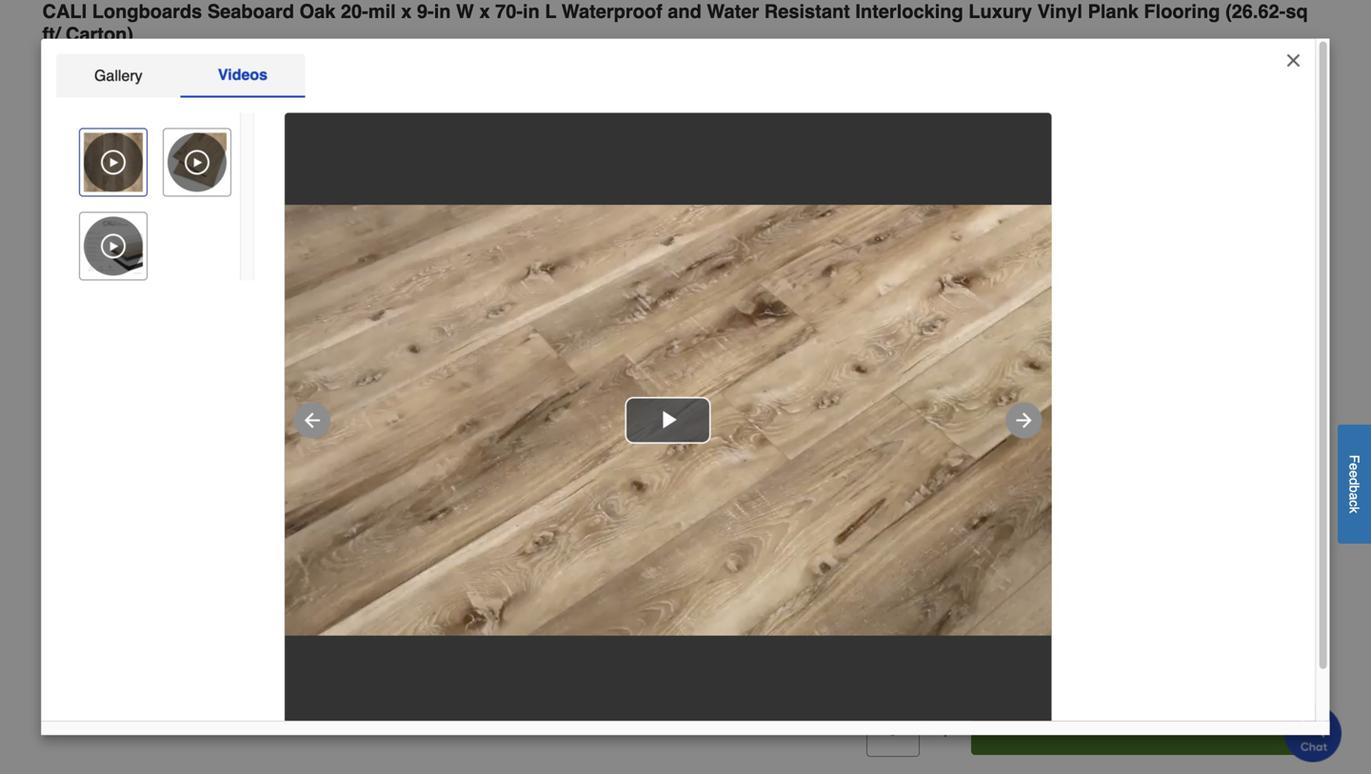 Task type: vqa. For each thing, say whether or not it's contained in the screenshot.
'Landscaping' associated with Drainage rock Landscaping
no



Task type: describe. For each thing, give the bounding box(es) containing it.
1 vertical spatial how
[[842, 210, 869, 225]]

waste or extra:
[[815, 587, 912, 602]]

pad
[[326, 159, 353, 177]]

Stepper number input field with increment and decrement buttons number field
[[866, 704, 920, 757]]

2 e from the top
[[1347, 470, 1362, 478]]

115.50
[[1015, 611, 1055, 626]]

calculate for calculate how much you will need
[[842, 184, 909, 202]]

length for length ft.
[[826, 364, 861, 377]]

videos
[[218, 66, 268, 83]]

add for add area
[[854, 425, 884, 442]]

area 1 - 104.21 square feet
[[815, 323, 1005, 340]]

k
[[1347, 507, 1362, 513]]

water
[[707, 0, 759, 22]]

sq.ft.
[[1052, 587, 1083, 602]]

calculate button
[[815, 473, 1315, 509]]

10.50
[[1015, 587, 1048, 602]]

richardson lowe's
[[948, 132, 1060, 147]]

space
[[488, 251, 533, 268]]

a
[[1347, 493, 1362, 500]]

1 x from the left
[[401, 0, 412, 22]]

gallery
[[94, 67, 143, 84]]

carton)
[[66, 23, 133, 45]]

your
[[450, 251, 484, 268]]

add area
[[854, 425, 921, 442]]

photos image
[[365, 252, 380, 267]]

extra:
[[875, 587, 912, 602]]

3674248
[[79, 51, 131, 67]]

1 horizontal spatial ft.
[[1082, 611, 1098, 626]]

luxury
[[969, 0, 1032, 22]]

total boxes:
[[815, 635, 894, 650]]

square
[[932, 324, 975, 339]]

f
[[1347, 455, 1362, 463]]

/
[[1087, 587, 1090, 602]]

0 vertical spatial or
[[982, 539, 992, 552]]

cases,
[[1026, 635, 1067, 650]]

for any waste or extra (recommended)
[[911, 539, 1109, 552]]

enter length x width button
[[815, 247, 1065, 291]]

close image
[[1284, 51, 1304, 70]]

(recommended)
[[1024, 539, 1109, 552]]

chat invite button image
[[1285, 704, 1343, 762]]

w
[[456, 0, 474, 22]]

videos button
[[181, 54, 305, 98]]

model
[[143, 51, 180, 67]]

add for add
[[838, 539, 858, 552]]

tab list inside navigation
[[56, 54, 305, 98]]

waste
[[949, 539, 979, 552]]

heart outline image
[[287, 73, 310, 96]]

seaboard
[[207, 0, 294, 22]]

calculate for calculate
[[1031, 482, 1099, 499]]

in inside see it in your space button
[[433, 251, 446, 268]]

calculator image
[[815, 182, 838, 205]]

cart
[[1154, 720, 1184, 738]]

it
[[419, 251, 429, 268]]

width
[[983, 261, 1020, 277]]

interlocking
[[856, 0, 963, 22]]

vinyl
[[1038, 0, 1083, 22]]

|
[[135, 51, 139, 67]]

gallery button
[[56, 54, 181, 98]]

total for total sq.ft.:
[[815, 611, 846, 626]]

104.21
[[888, 324, 928, 339]]

664.15
[[1022, 660, 1063, 675]]

longboards
[[92, 0, 202, 22]]

1
[[869, 323, 879, 340]]

plank
[[1088, 0, 1139, 22]]

calculate how much you will need button
[[815, 181, 1315, 205]]

(26.62-
[[1226, 0, 1286, 22]]

resistant
[[764, 0, 850, 22]]

waterproof
[[562, 0, 663, 22]]

area
[[815, 323, 864, 340]]

1 horizontal spatial plus image
[[936, 721, 955, 740]]

enter
[[885, 261, 919, 277]]

in left w
[[434, 0, 451, 22]]

54
[[252, 76, 267, 91]]

cali inside cali longboards seaboard oak 20-mil x 9-in w x 70-in l waterproof and water resistant interlocking luxury vinyl plank flooring (26.62-sq ft/ carton) item # 3674248 | model # 7902500900
[[42, 0, 87, 22]]

richardson
[[948, 132, 1016, 147]]

extra
[[995, 539, 1020, 552]]

cali  #7902500900 - video thumbnail3 image
[[168, 133, 227, 192]]

feet
[[979, 324, 1005, 339]]

70-
[[495, 0, 523, 22]]

l
[[545, 0, 557, 22]]

length inside button
[[922, 261, 967, 277]]

x
[[971, 261, 979, 277]]

need
[[1057, 184, 1094, 202]]

10.50 sq.ft. / $52.40
[[1015, 587, 1135, 602]]



Task type: locate. For each thing, give the bounding box(es) containing it.
navigation
[[56, 54, 1316, 759]]

add left area
[[854, 425, 884, 442]]

to for cart
[[1135, 720, 1150, 738]]

f e e d b a c k
[[1347, 455, 1362, 513]]

calculate how much you will need
[[842, 184, 1094, 202]]

in right it
[[433, 251, 446, 268]]

1 total from the top
[[815, 611, 846, 626]]

to inside "button"
[[1135, 720, 1150, 738]]

5
[[1015, 635, 1022, 650]]

will
[[1026, 184, 1053, 202]]

covers
[[1071, 635, 1113, 650]]

add for add to cart
[[1101, 720, 1131, 738]]

1 horizontal spatial #
[[183, 51, 191, 67]]

115.50 sq. ft.
[[1015, 611, 1098, 626]]

f e e d b a c k button
[[1338, 425, 1371, 544]]

cali longboards seaboard oak 20-mil x 9-in w x 70-in l waterproof and water resistant interlocking luxury vinyl plank flooring (26.62-sq ft/ carton) item # 3674248 | model # 7902500900
[[42, 0, 1308, 67]]

cali  #7902500900 - video thumbnail4 image
[[84, 217, 143, 276]]

cali down 3674248
[[82, 76, 116, 93]]

5 cases, covers
[[1015, 635, 1113, 650]]

length down area
[[826, 364, 861, 377]]

c
[[1347, 500, 1362, 507]]

plus image
[[831, 426, 846, 441], [936, 721, 955, 740]]

2 # from the left
[[183, 51, 191, 67]]

ft. down "1"
[[865, 364, 878, 377]]

b
[[1347, 485, 1362, 493]]

oak
[[300, 0, 336, 22]]

d
[[1347, 478, 1362, 485]]

sq
[[1286, 0, 1308, 22]]

1 vertical spatial total
[[815, 635, 846, 650]]

2 vertical spatial add
[[1101, 720, 1131, 738]]

# right the item
[[72, 51, 79, 67]]

dimensions image
[[865, 261, 880, 277]]

sq.ft.:
[[850, 611, 887, 626]]

0 horizontal spatial x
[[401, 0, 412, 22]]

total for total boxes:
[[815, 635, 846, 650]]

arrow right image
[[1013, 409, 1036, 432]]

length left "x"
[[922, 261, 967, 277]]

video player region
[[285, 113, 1052, 728]]

2 total from the top
[[815, 635, 846, 650]]

ft.
[[865, 364, 878, 377], [1082, 611, 1098, 626]]

how to calculate
[[842, 210, 946, 225]]

1 vertical spatial calculate
[[888, 210, 946, 225]]

plus image left add area
[[831, 426, 846, 441]]

for
[[911, 539, 924, 552]]

ft/
[[42, 23, 60, 45]]

see it in your space link
[[141, 241, 757, 278]]

add to cart
[[1101, 720, 1184, 738]]

length left in.
[[947, 364, 982, 377]]

option group
[[807, 43, 1322, 121]]

1 horizontal spatial to
[[1135, 720, 1150, 738]]

sq.
[[1058, 611, 1078, 626]]

or
[[982, 539, 992, 552], [857, 587, 871, 602]]

length in.
[[947, 364, 998, 377]]

#
[[72, 51, 79, 67], [183, 51, 191, 67]]

attached pad yes element
[[206, 148, 361, 188]]

shop
[[42, 76, 78, 93]]

e up b
[[1347, 470, 1362, 478]]

3.6 stars image
[[132, 76, 221, 94]]

lowe's
[[1019, 132, 1060, 147]]

tab list
[[56, 54, 305, 98]]

item
[[42, 51, 68, 67]]

plus image inside add area button
[[831, 426, 846, 441]]

flooring
[[1144, 0, 1220, 22]]

boxes:
[[850, 635, 894, 650]]

you
[[994, 184, 1021, 202]]

0 horizontal spatial plus image
[[831, 426, 846, 441]]

plus image right stepper number input field with increment and decrement buttons "number field"
[[936, 721, 955, 740]]

add area button
[[815, 416, 937, 452]]

x
[[401, 0, 412, 22], [479, 0, 490, 22]]

or up sq.ft.:
[[857, 587, 871, 602]]

add left 'cart'
[[1101, 720, 1131, 738]]

addition-inputbox number field
[[862, 528, 907, 563]]

area
[[888, 425, 921, 442]]

and
[[668, 0, 702, 22]]

0 vertical spatial how
[[914, 184, 946, 202]]

7902500900
[[191, 51, 265, 67]]

%
[[887, 539, 897, 552]]

enter length x width
[[885, 261, 1020, 277]]

shop cali
[[42, 76, 116, 93]]

1 vertical spatial add
[[838, 539, 858, 552]]

total down total sq.ft.: on the bottom right
[[815, 635, 846, 650]]

how up dimensions "image"
[[842, 210, 869, 225]]

minus image
[[831, 721, 850, 740]]

1 horizontal spatial or
[[982, 539, 992, 552]]

add to cart button
[[971, 704, 1315, 755]]

add inside add area button
[[854, 425, 884, 442]]

1 horizontal spatial how
[[914, 184, 946, 202]]

0 vertical spatial ft.
[[865, 364, 878, 377]]

$52.40
[[1094, 587, 1135, 602]]

add left the addition-inputbox number field
[[838, 539, 858, 552]]

1 vertical spatial ft.
[[1082, 611, 1098, 626]]

tab list containing videos
[[56, 54, 305, 98]]

total down waste
[[815, 611, 846, 626]]

0 horizontal spatial or
[[857, 587, 871, 602]]

0 horizontal spatial ft.
[[865, 364, 878, 377]]

0 horizontal spatial #
[[72, 51, 79, 67]]

cali  #7902500900 - video thumbnail2 image
[[84, 133, 143, 192]]

see
[[388, 251, 415, 268]]

any
[[927, 539, 946, 552]]

to
[[873, 210, 885, 225], [1135, 720, 1150, 738]]

0 vertical spatial to
[[873, 210, 885, 225]]

attached pad
[[262, 159, 353, 177]]

1 vertical spatial cali
[[82, 76, 116, 93]]

cali up ft/
[[42, 0, 87, 22]]

1 vertical spatial to
[[1135, 720, 1150, 738]]

length
[[922, 261, 967, 277], [826, 364, 861, 377], [947, 364, 982, 377]]

2 x from the left
[[479, 0, 490, 22]]

length ft.
[[826, 364, 878, 377]]

0 vertical spatial plus image
[[831, 426, 846, 441]]

x left 9-
[[401, 0, 412, 22]]

how left much
[[914, 184, 946, 202]]

in left l
[[523, 0, 540, 22]]

-
[[879, 324, 884, 339]]

attached
[[262, 159, 322, 177]]

calculate up (recommended) in the right bottom of the page
[[1031, 482, 1099, 499]]

0 vertical spatial calculate
[[842, 184, 909, 202]]

navigation containing videos
[[56, 54, 1316, 759]]

or left extra
[[982, 539, 992, 552]]

x right w
[[479, 0, 490, 22]]

# right model
[[183, 51, 191, 67]]

e
[[1347, 463, 1362, 470], [1347, 470, 1362, 478]]

e up d
[[1347, 463, 1362, 470]]

2 vertical spatial calculate
[[1031, 482, 1099, 499]]

see it in your space button
[[141, 241, 757, 278]]

0 vertical spatial total
[[815, 611, 846, 626]]

0 horizontal spatial how
[[842, 210, 869, 225]]

0 vertical spatial add
[[854, 425, 884, 442]]

to up dimensions "image"
[[873, 210, 885, 225]]

how inside button
[[914, 184, 946, 202]]

add inside add to cart "button"
[[1101, 720, 1131, 738]]

1 vertical spatial plus image
[[936, 721, 955, 740]]

1 vertical spatial or
[[857, 587, 871, 602]]

in.
[[985, 364, 998, 377]]

waste
[[815, 587, 854, 602]]

0 horizontal spatial to
[[873, 210, 885, 225]]

9-
[[417, 0, 434, 22]]

calculate up enter at the right top of the page
[[888, 210, 946, 225]]

1 e from the top
[[1347, 463, 1362, 470]]

mil
[[368, 0, 396, 22]]

1 horizontal spatial x
[[479, 0, 490, 22]]

1 # from the left
[[72, 51, 79, 67]]

add
[[854, 425, 884, 442], [838, 539, 858, 552], [1101, 720, 1131, 738]]

to for calculate
[[873, 210, 885, 225]]

item number 3 6 7 4 2 4 8 and model number 7 9 0 2 5 0 0 9 0 0 element
[[42, 50, 1315, 69]]

arrow left image
[[301, 409, 324, 432]]

length for length in.
[[947, 364, 982, 377]]

calculate up how to calculate
[[842, 184, 909, 202]]

to left 'cart'
[[1135, 720, 1150, 738]]

cali
[[42, 0, 87, 22], [82, 76, 116, 93]]

in
[[434, 0, 451, 22], [523, 0, 540, 22], [433, 251, 446, 268]]

0 vertical spatial cali
[[42, 0, 87, 22]]

ft. right sq.
[[1082, 611, 1098, 626]]

how
[[914, 184, 946, 202], [842, 210, 869, 225]]



